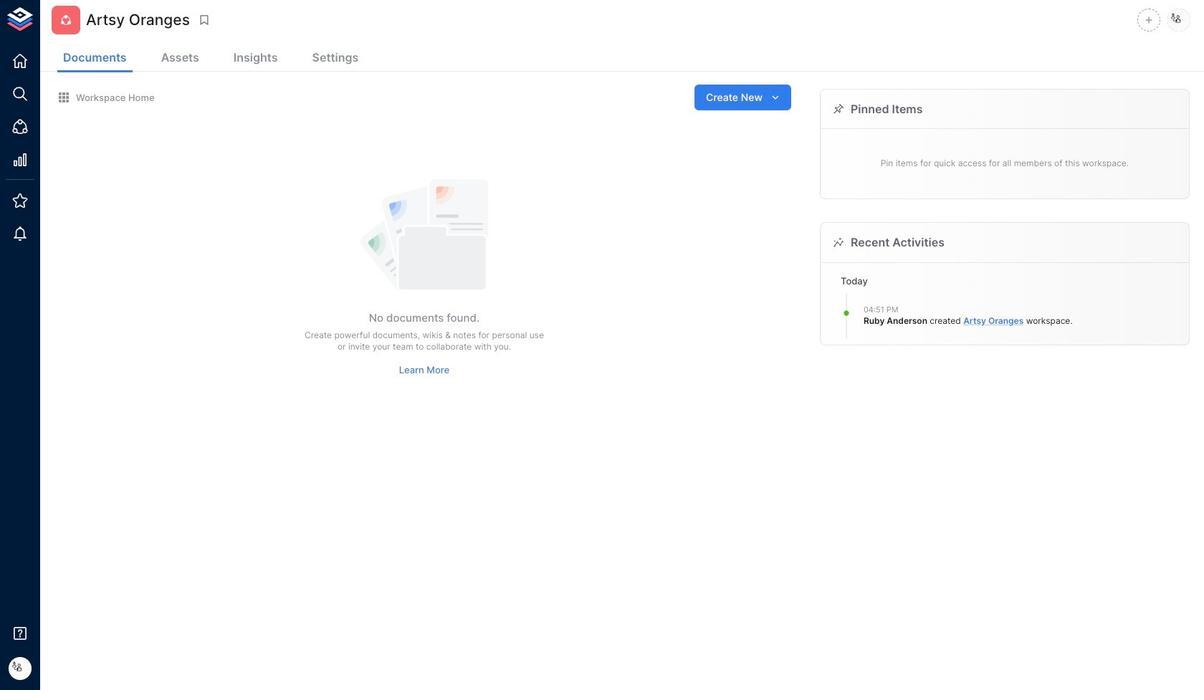 Task type: describe. For each thing, give the bounding box(es) containing it.
ruby anderson image
[[1168, 9, 1191, 32]]



Task type: vqa. For each thing, say whether or not it's contained in the screenshot.
the workspaces... on the right of the page
no



Task type: locate. For each thing, give the bounding box(es) containing it.
bookmark image
[[198, 14, 211, 27]]



